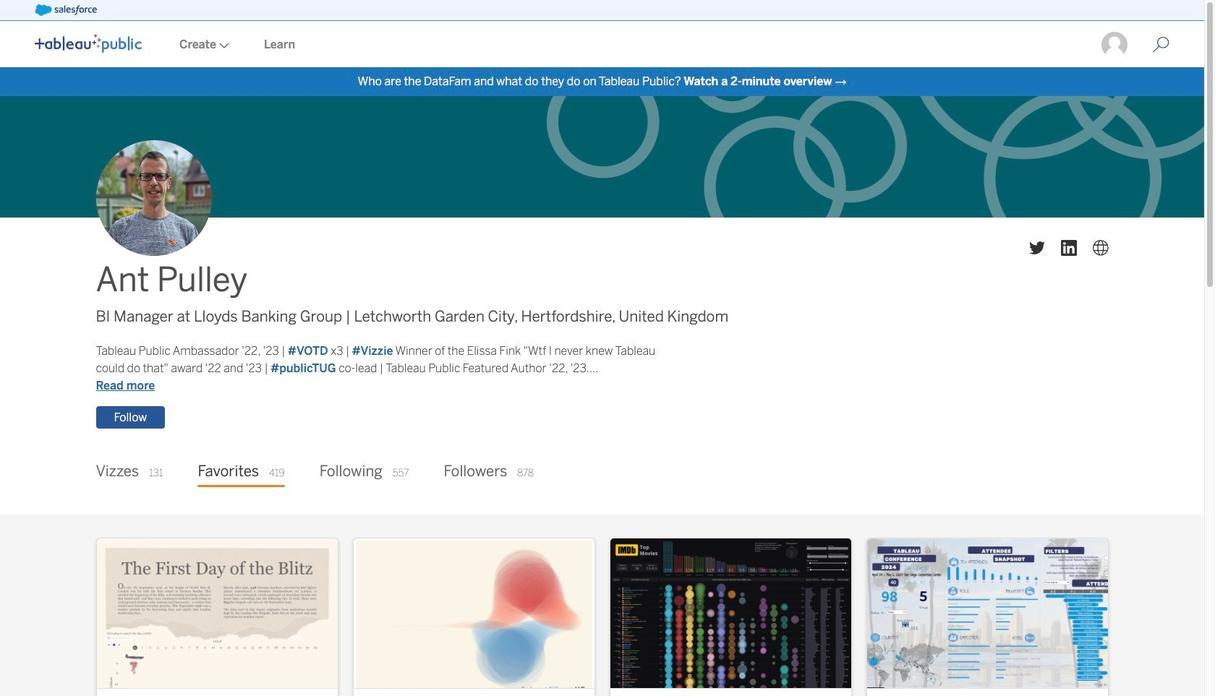 Task type: vqa. For each thing, say whether or not it's contained in the screenshot.
Logo
yes



Task type: locate. For each thing, give the bounding box(es) containing it.
create image
[[216, 43, 229, 48]]

1 workbook thumbnail image from the left
[[97, 539, 338, 689]]

workbook thumbnail image
[[97, 539, 338, 689], [353, 539, 594, 689], [610, 539, 851, 689], [867, 539, 1108, 689]]

logo image
[[35, 34, 142, 53]]

salesforce logo image
[[35, 4, 97, 16]]

twitter.com image
[[1029, 240, 1045, 256]]

4 workbook thumbnail image from the left
[[867, 539, 1108, 689]]

linkedin.com image
[[1061, 240, 1077, 256]]



Task type: describe. For each thing, give the bounding box(es) containing it.
2 workbook thumbnail image from the left
[[353, 539, 594, 689]]

avatar image
[[96, 141, 212, 256]]

consult ant.uk image
[[1093, 240, 1109, 256]]

tara.schultz image
[[1100, 30, 1129, 59]]

go to search image
[[1135, 36, 1187, 54]]

3 workbook thumbnail image from the left
[[610, 539, 851, 689]]



